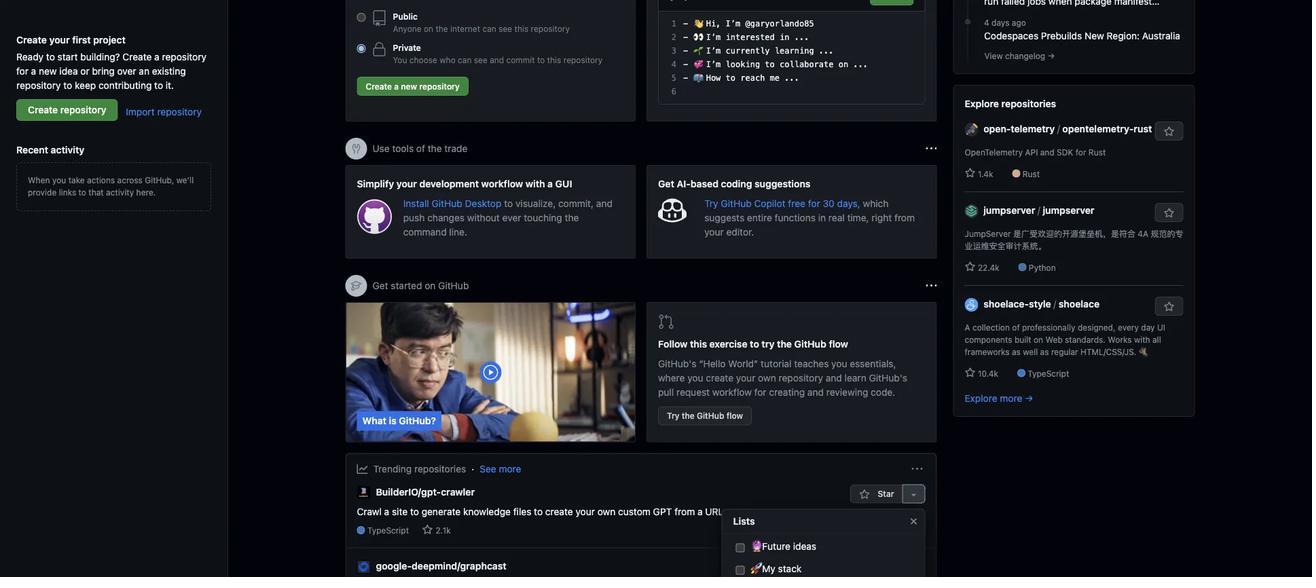 Task type: describe. For each thing, give the bounding box(es) containing it.
0 horizontal spatial create
[[545, 506, 573, 517]]

on right started
[[425, 280, 436, 291]]

every
[[1118, 323, 1139, 332]]

learning
[[775, 46, 814, 56]]

@open-telemetry profile image
[[965, 123, 978, 136]]

github?
[[399, 415, 436, 427]]

github's "hello world" tutorial teaches you essentials, where you create your own repository and learn github's pull request workflow for creating and reviewing code.
[[658, 358, 907, 398]]

teaches
[[794, 358, 829, 370]]

future
[[762, 541, 791, 552]]

a inside create a new repository button
[[394, 82, 399, 91]]

new inside create a new repository button
[[401, 82, 417, 91]]

create up an
[[123, 51, 152, 62]]

0 horizontal spatial github's
[[658, 358, 697, 370]]

explore repositories
[[965, 98, 1056, 109]]

follow this exercise to try the github flow
[[658, 339, 848, 350]]

anyone
[[393, 24, 422, 33]]

@google-deepmind profile image
[[357, 560, 371, 574]]

sdk
[[1057, 147, 1073, 157]]

can inside 'public anyone on the internet can see this repository'
[[483, 24, 496, 33]]

... right collaborate
[[853, 60, 868, 69]]

builderio/gpt-crawler
[[376, 486, 475, 497]]

star this repository image for jumpserver / jumpserver
[[1164, 208, 1175, 219]]

jumpserver
[[965, 229, 1011, 238]]

github,
[[145, 175, 174, 185]]

repo details element
[[357, 525, 724, 537]]

why am i seeing this? image
[[926, 281, 937, 291]]

when you take actions across github, we'll provide links to that activity here.
[[28, 175, 194, 197]]

google-deepmind/graphcast link
[[376, 560, 507, 574]]

typescript inside explore repositories "navigation"
[[1028, 369, 1069, 378]]

for inside explore repositories "navigation"
[[1076, 147, 1086, 157]]

a down ready
[[31, 65, 36, 76]]

which suggests entire functions in real time, right from your editor.
[[705, 198, 915, 237]]

world"
[[728, 358, 758, 370]]

the inside to visualize, commit, and push changes without ever touching the command line.
[[565, 212, 579, 223]]

entire
[[747, 212, 772, 223]]

builderio/gpt-
[[376, 486, 441, 497]]

0 horizontal spatial more
[[499, 464, 521, 475]]

from inside which suggests entire functions in real time, right from your editor.
[[895, 212, 915, 223]]

3 - from the top
[[683, 46, 688, 56]]

ever
[[502, 212, 521, 223]]

choose
[[409, 55, 437, 65]]

i'm up how
[[706, 60, 721, 69]]

1 vertical spatial you
[[832, 358, 847, 370]]

a left url
[[698, 506, 703, 517]]

create a new repository
[[366, 82, 460, 91]]

workflow inside simplify your development workflow with a gui element
[[481, 178, 523, 189]]

@builderio profile image
[[357, 486, 371, 499]]

public
[[393, 12, 418, 21]]

add this repository to a list image
[[909, 489, 919, 500]]

without
[[467, 212, 500, 223]]

star this repository image for open-telemetry / opentelemetry-rust
[[1164, 126, 1175, 137]]

to left it. at the top of the page
[[154, 79, 163, 91]]

typescript inside repo details element
[[367, 526, 409, 535]]

this inside private you choose who can see and commit to this repository
[[547, 55, 561, 65]]

repositories for explore
[[1002, 98, 1056, 109]]

close menu image
[[909, 516, 919, 527]]

create for create your first project ready to start building? create a repository for a new idea or bring over an existing repository to keep contributing to it.
[[16, 34, 47, 45]]

install github desktop link
[[403, 198, 504, 209]]

what is github? link
[[346, 303, 635, 442]]

ago
[[1012, 18, 1026, 27]]

to up me
[[765, 60, 775, 69]]

what is github? element
[[345, 302, 636, 443]]

is
[[389, 415, 397, 427]]

get for get started on github
[[373, 280, 388, 291]]

1.4k
[[976, 169, 993, 179]]

this inside try the github flow element
[[690, 339, 707, 350]]

url
[[705, 506, 724, 517]]

try the github flow element
[[647, 302, 937, 443]]

provide
[[28, 187, 57, 197]]

→ for view changelog →
[[1048, 51, 1055, 60]]

commit
[[506, 55, 535, 65]]

google-
[[376, 561, 412, 572]]

🔮
[[750, 541, 760, 552]]

/ for telemetry
[[1058, 123, 1060, 134]]

repository inside button
[[419, 82, 460, 91]]

github down request
[[697, 411, 724, 421]]

learn
[[845, 373, 867, 384]]

a collection of professionally designed, every day ui components built on web standards. works with all frameworks as well as regular html/css/js. 🥾
[[965, 323, 1166, 357]]

and inside to visualize, commit, and push changes without ever touching the command line.
[[596, 198, 613, 209]]

project
[[93, 34, 126, 45]]

是广受欢迎的开源堡垒机，是符合
[[1013, 229, 1136, 238]]

create repository
[[28, 104, 106, 115]]

/ for style
[[1054, 298, 1056, 309]]

to inside to visualize, commit, and push changes without ever touching the command line.
[[504, 198, 513, 209]]

0 horizontal spatial rust
[[1023, 169, 1040, 179]]

open-
[[984, 123, 1011, 134]]

your inside which suggests entire functions in real time, right from your editor.
[[705, 226, 724, 237]]

1 horizontal spatial rust
[[1089, 147, 1106, 157]]

create for create a new repository
[[366, 82, 392, 91]]

on inside 1 - 👋 hi, i'm @garyorlando85 2 - 👀 i'm interested in ... 3 - 🌱 i'm currently learning ... 4 - 💞️ i'm looking to collaborate on ... 5 - 📫 how to reach me ... 6
[[839, 60, 849, 69]]

import repository link
[[126, 106, 202, 117]]

touching
[[524, 212, 562, 223]]

here.
[[136, 187, 156, 197]]

star button
[[851, 485, 902, 504]]

me
[[770, 73, 780, 83]]

3
[[672, 46, 677, 56]]

right
[[872, 212, 892, 223]]

explore more → link
[[965, 393, 1034, 404]]

i'm right hi,
[[726, 19, 741, 29]]

... right me
[[785, 73, 799, 83]]

create for create repository
[[28, 104, 58, 115]]

free
[[788, 198, 806, 209]]

🚀 my stack
[[750, 563, 802, 575]]

star image for open-
[[965, 168, 976, 179]]

trending repositories · see more
[[373, 464, 521, 475]]

jumpserver / jumpserver
[[984, 204, 1095, 216]]

📫
[[693, 73, 701, 83]]

files
[[513, 506, 531, 517]]

follow
[[658, 339, 688, 350]]

@shoelace-style profile image
[[965, 298, 978, 312]]

private you choose who can see and commit to this repository
[[393, 43, 603, 65]]

repository up existing
[[162, 51, 207, 62]]

tutorial
[[761, 358, 792, 370]]

the right try at right bottom
[[777, 339, 792, 350]]

your up repo details element
[[576, 506, 595, 517]]

new
[[1085, 30, 1104, 41]]

repository down it. at the top of the page
[[157, 106, 202, 117]]

building?
[[80, 51, 120, 62]]

started
[[391, 280, 422, 291]]

star this repository image for shoelace-style / shoelace
[[1164, 302, 1175, 312]]

why am i seeing this? image
[[926, 143, 937, 154]]

web
[[1046, 335, 1063, 344]]

1 vertical spatial flow
[[727, 411, 743, 421]]

changelog
[[1005, 51, 1045, 60]]

currently
[[726, 46, 770, 56]]

to right files
[[534, 506, 543, 517]]

reviewing
[[826, 387, 868, 398]]

star image inside repo details element
[[422, 525, 433, 535]]

stack
[[778, 563, 802, 575]]

2 - from the top
[[683, 33, 688, 42]]

actions
[[87, 175, 115, 185]]

your up install
[[397, 178, 417, 189]]

activity inside when you take actions across github, we'll provide links to that activity here.
[[106, 187, 134, 197]]

telemetry
[[1011, 123, 1055, 134]]

4 inside 1 - 👋 hi, i'm @garyorlando85 2 - 👀 i'm interested in ... 3 - 🌱 i'm currently learning ... 4 - 💞️ i'm looking to collaborate on ... 5 - 📫 how to reach me ... 6
[[672, 60, 677, 69]]

recent activity
[[16, 144, 84, 155]]

request
[[677, 387, 710, 398]]

github right started
[[438, 280, 469, 291]]

👀
[[693, 33, 701, 42]]

shoelace-
[[984, 298, 1029, 309]]

suggestions
[[755, 178, 811, 189]]

try github copilot free for 30 days, link
[[705, 198, 863, 209]]

and up reviewing
[[826, 373, 842, 384]]

can inside private you choose who can see and commit to this repository
[[458, 55, 472, 65]]

a left site
[[384, 506, 389, 517]]

your inside the github's "hello world" tutorial teaches you essentials, where you create your own repository and learn github's pull request workflow for creating and reviewing code.
[[736, 373, 756, 384]]

i'm right the 🌱 at the top right of page
[[706, 46, 721, 56]]

the down request
[[682, 411, 695, 421]]

none checkbox inside lists list
[[736, 542, 745, 554]]

workflow inside the github's "hello world" tutorial teaches you essentials, where you create your own repository and learn github's pull request workflow for creating and reviewing code.
[[712, 387, 752, 398]]

exercise
[[710, 339, 748, 350]]

how
[[706, 73, 721, 83]]

internet
[[450, 24, 480, 33]]

with inside a collection of professionally designed, every day ui components built on web standards. works with all frameworks as well as regular html/css/js. 🥾
[[1134, 335, 1150, 344]]

mortar board image
[[351, 281, 362, 291]]

install
[[403, 198, 429, 209]]

create repository link
[[16, 99, 118, 121]]

reach
[[741, 73, 765, 83]]

on inside a collection of professionally designed, every day ui components built on web standards. works with all frameworks as well as regular html/css/js. 🥾
[[1034, 335, 1043, 344]]

dot fill image
[[963, 16, 973, 27]]

see inside private you choose who can see and commit to this repository
[[474, 55, 488, 65]]

explore more →
[[965, 393, 1034, 404]]

style
[[1029, 298, 1051, 309]]

australia
[[1142, 30, 1181, 41]]

knowledge
[[463, 506, 511, 517]]

to visualize, commit, and push changes without ever touching the command line.
[[403, 198, 613, 237]]

github inside get ai-based coding suggestions element
[[721, 198, 752, 209]]



Task type: locate. For each thing, give the bounding box(es) containing it.
repository up commit at the top
[[531, 24, 570, 33]]

graph image
[[357, 464, 368, 475]]

0 vertical spatial in
[[780, 33, 790, 42]]

crawler
[[441, 486, 475, 497]]

0 horizontal spatial /
[[1038, 204, 1041, 216]]

menu
[[722, 504, 925, 577]]

None radio
[[357, 13, 366, 22], [357, 44, 366, 53], [357, 13, 366, 22], [357, 44, 366, 53]]

0 horizontal spatial this
[[515, 24, 529, 33]]

and inside explore repositories "navigation"
[[1040, 147, 1055, 157]]

0 horizontal spatial of
[[416, 143, 425, 154]]

1 vertical spatial with
[[1134, 335, 1150, 344]]

1 horizontal spatial create
[[706, 373, 734, 384]]

0 vertical spatial workflow
[[481, 178, 523, 189]]

new inside create your first project ready to start building? create a repository for a new idea or bring over an existing repository to keep contributing to it.
[[39, 65, 57, 76]]

0 vertical spatial new
[[39, 65, 57, 76]]

0 horizontal spatial activity
[[51, 144, 84, 155]]

1 horizontal spatial get
[[658, 178, 674, 189]]

@jumpserver profile image
[[965, 204, 978, 218]]

5
[[672, 73, 677, 83]]

tools
[[392, 143, 414, 154]]

your inside create your first project ready to start building? create a repository for a new idea or bring over an existing repository to keep contributing to it.
[[49, 34, 70, 45]]

first
[[72, 34, 91, 45]]

to right site
[[410, 506, 419, 517]]

for down ready
[[16, 65, 28, 76]]

1 horizontal spatial with
[[1134, 335, 1150, 344]]

on right anyone
[[424, 24, 433, 33]]

star image down frameworks
[[965, 367, 976, 378]]

4a
[[1138, 229, 1149, 238]]

2 horizontal spatial /
[[1058, 123, 1060, 134]]

creating
[[769, 387, 805, 398]]

30
[[823, 198, 835, 209]]

0 vertical spatial →
[[1048, 51, 1055, 60]]

of inside a collection of professionally designed, every day ui components built on web standards. works with all frameworks as well as regular html/css/js. 🥾
[[1012, 323, 1020, 332]]

- left 📫
[[683, 73, 688, 83]]

typescript down regular
[[1028, 369, 1069, 378]]

more down frameworks
[[1000, 393, 1023, 404]]

this right commit at the top
[[547, 55, 561, 65]]

repository right commit at the top
[[564, 55, 603, 65]]

essentials,
[[850, 358, 896, 370]]

1 horizontal spatial you
[[688, 373, 703, 384]]

create a new repository element
[[357, 0, 624, 101]]

workflow down world"
[[712, 387, 752, 398]]

1 vertical spatial own
[[598, 506, 616, 517]]

/ right style
[[1054, 298, 1056, 309]]

open-telemetry / opentelemetry-rust
[[984, 123, 1152, 134]]

as right well
[[1040, 347, 1049, 357]]

prebuilds
[[1041, 30, 1082, 41]]

/ up 是广受欢迎的开源堡垒机，是符合
[[1038, 204, 1041, 216]]

repository down the keep
[[60, 104, 106, 115]]

1 horizontal spatial own
[[758, 373, 776, 384]]

opentelemetry-
[[1063, 123, 1134, 134]]

0 horizontal spatial as
[[1012, 347, 1021, 357]]

in
[[780, 33, 790, 42], [818, 212, 826, 223]]

pull
[[658, 387, 674, 398]]

1 horizontal spatial new
[[401, 82, 417, 91]]

and inside private you choose who can see and commit to this repository
[[490, 55, 504, 65]]

get started on github
[[373, 280, 469, 291]]

api
[[1025, 147, 1038, 157]]

your down suggests
[[705, 226, 724, 237]]

2 vertical spatial star this repository image
[[1164, 302, 1175, 312]]

- left the 👋 on the right
[[683, 19, 688, 29]]

0 vertical spatial explore
[[965, 98, 999, 109]]

your
[[49, 34, 70, 45], [397, 178, 417, 189], [705, 226, 724, 237], [736, 373, 756, 384], [576, 506, 595, 517]]

repository inside the github's "hello world" tutorial teaches you essentials, where you create your own repository and learn github's pull request workflow for creating and reviewing code.
[[779, 373, 823, 384]]

of for professionally
[[1012, 323, 1020, 332]]

a up existing
[[154, 51, 159, 62]]

0 horizontal spatial in
[[780, 33, 790, 42]]

repository down who
[[419, 82, 460, 91]]

4 inside 4 days ago codespaces prebuilds new region: australia
[[984, 18, 989, 27]]

create inside button
[[366, 82, 392, 91]]

None checkbox
[[736, 542, 745, 554]]

to up ever
[[504, 198, 513, 209]]

0 horizontal spatial new
[[39, 65, 57, 76]]

lock image
[[371, 41, 388, 58]]

0 horizontal spatial typescript
[[367, 526, 409, 535]]

1 horizontal spatial workflow
[[712, 387, 752, 398]]

try for try github copilot free for 30 days,
[[705, 198, 718, 209]]

create inside 'link'
[[28, 104, 58, 115]]

1 horizontal spatial 4
[[984, 18, 989, 27]]

- left 👀
[[683, 33, 688, 42]]

more inside explore repositories "navigation"
[[1000, 393, 1023, 404]]

1 horizontal spatial repositories
[[1002, 98, 1056, 109]]

to right how
[[726, 73, 736, 83]]

this inside 'public anyone on the internet can see this repository'
[[515, 24, 529, 33]]

1 horizontal spatial this
[[547, 55, 561, 65]]

to down take on the top of the page
[[79, 187, 86, 197]]

rust down opentelemetry- on the top
[[1089, 147, 1106, 157]]

0 horizontal spatial own
[[598, 506, 616, 517]]

2 vertical spatial /
[[1054, 298, 1056, 309]]

0 horizontal spatial see
[[474, 55, 488, 65]]

0 vertical spatial rust
[[1089, 147, 1106, 157]]

for left 30 on the top of the page
[[808, 198, 820, 209]]

commit,
[[558, 198, 594, 209]]

1 vertical spatial repositories
[[414, 464, 466, 475]]

...
[[795, 33, 809, 42], [819, 46, 834, 56], [853, 60, 868, 69], [785, 73, 799, 83]]

→ for explore more →
[[1025, 393, 1034, 404]]

explore repositories navigation
[[953, 85, 1195, 417]]

the left internet
[[436, 24, 448, 33]]

on inside 'public anyone on the internet can see this repository'
[[424, 24, 433, 33]]

for inside the github's "hello world" tutorial teaches you essentials, where you create your own repository and learn github's pull request workflow for creating and reviewing code.
[[754, 387, 767, 398]]

0 vertical spatial repositories
[[1002, 98, 1056, 109]]

get ai-based coding suggestions
[[658, 178, 811, 189]]

of for the
[[416, 143, 425, 154]]

0 vertical spatial star image
[[965, 262, 976, 272]]

3 star this repository image from the top
[[1164, 302, 1175, 312]]

0 vertical spatial star this repository image
[[1164, 126, 1175, 137]]

None checkbox
[[736, 565, 745, 576]]

2.1k
[[436, 526, 451, 535]]

for inside get ai-based coding suggestions element
[[808, 198, 820, 209]]

get
[[658, 178, 674, 189], [373, 280, 388, 291]]

1 vertical spatial 4
[[672, 60, 677, 69]]

0 vertical spatial flow
[[829, 339, 848, 350]]

repositories for trending
[[414, 464, 466, 475]]

when
[[28, 175, 50, 185]]

2 star this repository image from the top
[[1164, 208, 1175, 219]]

activity
[[51, 144, 84, 155], [106, 187, 134, 197]]

new left idea
[[39, 65, 57, 76]]

1 horizontal spatial →
[[1048, 51, 1055, 60]]

0 vertical spatial this
[[515, 24, 529, 33]]

业运维安全审计系统。
[[965, 241, 1046, 251]]

days,
[[837, 198, 860, 209]]

in inside 1 - 👋 hi, i'm @garyorlando85 2 - 👀 i'm interested in ... 3 - 🌱 i'm currently learning ... 4 - 💞️ i'm looking to collaborate on ... 5 - 📫 how to reach me ... 6
[[780, 33, 790, 42]]

1 as from the left
[[1012, 347, 1021, 357]]

1 - from the top
[[683, 19, 688, 29]]

try for try the github flow
[[667, 411, 680, 421]]

get for get ai-based coding suggestions
[[658, 178, 674, 189]]

standards.
[[1065, 335, 1106, 344]]

a inside simplify your development workflow with a gui element
[[548, 178, 553, 189]]

import
[[126, 106, 155, 117]]

1 vertical spatial can
[[458, 55, 472, 65]]

1 explore from the top
[[965, 98, 999, 109]]

1 vertical spatial star this repository image
[[1164, 208, 1175, 219]]

2 vertical spatial star image
[[422, 525, 433, 535]]

see right who
[[474, 55, 488, 65]]

github's up where
[[658, 358, 697, 370]]

explore down the "10.4k"
[[965, 393, 998, 404]]

own down tutorial in the bottom of the page
[[758, 373, 776, 384]]

github up suggests
[[721, 198, 752, 209]]

private
[[393, 43, 421, 52]]

from right gpt
[[675, 506, 695, 517]]

0 horizontal spatial with
[[526, 178, 545, 189]]

create your first project ready to start building? create a repository for a new idea or bring over an existing repository to keep contributing to it.
[[16, 34, 207, 91]]

in left real
[[818, 212, 826, 223]]

star image
[[965, 262, 976, 272], [859, 489, 870, 500]]

see up private you choose who can see and commit to this repository
[[499, 24, 512, 33]]

create
[[706, 373, 734, 384], [545, 506, 573, 517]]

- left the 🌱 at the top right of page
[[683, 46, 688, 56]]

10.4k
[[976, 369, 998, 378]]

1 vertical spatial this
[[547, 55, 561, 65]]

0 vertical spatial 4
[[984, 18, 989, 27]]

trade
[[445, 143, 468, 154]]

to down idea
[[63, 79, 72, 91]]

1 vertical spatial of
[[1012, 323, 1020, 332]]

own left custom
[[598, 506, 616, 517]]

1 horizontal spatial flow
[[829, 339, 848, 350]]

1 vertical spatial get
[[373, 280, 388, 291]]

repositories inside explore repositories "navigation"
[[1002, 98, 1056, 109]]

with up 🥾
[[1134, 335, 1150, 344]]

2 jumpserver from the left
[[1043, 204, 1095, 216]]

1 vertical spatial create
[[545, 506, 573, 517]]

try inside get ai-based coding suggestions element
[[705, 198, 718, 209]]

to left the start
[[46, 51, 55, 62]]

none checkbox inside lists list
[[736, 565, 745, 576]]

star this repository image right rust
[[1164, 126, 1175, 137]]

own inside the github's "hello world" tutorial teaches you essentials, where you create your own repository and learn github's pull request workflow for creating and reviewing code.
[[758, 373, 776, 384]]

→ down well
[[1025, 393, 1034, 404]]

4 days ago codespaces prebuilds new region: australia
[[984, 18, 1181, 41]]

from
[[895, 212, 915, 223], [675, 506, 695, 517]]

github inside simplify your development workflow with a gui element
[[432, 198, 462, 209]]

1
[[672, 19, 677, 29]]

1 horizontal spatial from
[[895, 212, 915, 223]]

html/css/js.
[[1081, 347, 1137, 357]]

0 vertical spatial you
[[52, 175, 66, 185]]

see
[[480, 464, 496, 475]]

try github copilot free for 30 days,
[[705, 198, 863, 209]]

0 vertical spatial star image
[[965, 168, 976, 179]]

0 vertical spatial /
[[1058, 123, 1060, 134]]

0 vertical spatial of
[[416, 143, 425, 154]]

view changelog → link
[[985, 51, 1055, 60]]

codespaces
[[984, 30, 1039, 41]]

2 explore from the top
[[965, 393, 998, 404]]

simplify your development workflow with a gui element
[[345, 165, 636, 259]]

of
[[416, 143, 425, 154], [1012, 323, 1020, 332]]

rust
[[1089, 147, 1106, 157], [1023, 169, 1040, 179]]

star image left 2.1k
[[422, 525, 433, 535]]

see inside 'public anyone on the internet can see this repository'
[[499, 24, 512, 33]]

repository inside 'public anyone on the internet can see this repository'
[[531, 24, 570, 33]]

0 vertical spatial create
[[706, 373, 734, 384]]

1 jumpserver from the left
[[984, 204, 1035, 216]]

over
[[117, 65, 136, 76]]

🔮 future ideas
[[750, 541, 817, 552]]

google-deepmind/graphcast
[[376, 561, 507, 572]]

the
[[436, 24, 448, 33], [428, 143, 442, 154], [565, 212, 579, 223], [777, 339, 792, 350], [682, 411, 695, 421]]

0 horizontal spatial jumpserver
[[984, 204, 1035, 216]]

i'm down hi,
[[706, 33, 721, 42]]

1 horizontal spatial more
[[1000, 393, 1023, 404]]

ideas
[[793, 541, 817, 552]]

of right tools
[[416, 143, 425, 154]]

0 vertical spatial see
[[499, 24, 512, 33]]

0 vertical spatial typescript
[[1028, 369, 1069, 378]]

create up recent activity
[[28, 104, 58, 115]]

jumpserver up 'jumpserver'
[[984, 204, 1035, 216]]

0 horizontal spatial can
[[458, 55, 472, 65]]

0 horizontal spatial workflow
[[481, 178, 523, 189]]

based
[[691, 178, 719, 189]]

0 vertical spatial activity
[[51, 144, 84, 155]]

explore for explore more →
[[965, 393, 998, 404]]

4 - from the top
[[683, 60, 688, 69]]

1 vertical spatial rust
[[1023, 169, 1040, 179]]

custom
[[618, 506, 651, 517]]

0 horizontal spatial from
[[675, 506, 695, 517]]

1 vertical spatial in
[[818, 212, 826, 223]]

0 horizontal spatial try
[[667, 411, 680, 421]]

0 horizontal spatial flow
[[727, 411, 743, 421]]

flow down world"
[[727, 411, 743, 421]]

star this repository image
[[1164, 126, 1175, 137], [1164, 208, 1175, 219], [1164, 302, 1175, 312]]

0 horizontal spatial →
[[1025, 393, 1034, 404]]

star image
[[965, 168, 976, 179], [965, 367, 976, 378], [422, 525, 433, 535]]

→ inside explore repositories "navigation"
[[1025, 393, 1034, 404]]

links
[[59, 187, 76, 197]]

to inside try the github flow element
[[750, 339, 759, 350]]

or
[[80, 65, 89, 76]]

workflow up desktop
[[481, 178, 523, 189]]

1 horizontal spatial activity
[[106, 187, 134, 197]]

can right who
[[458, 55, 472, 65]]

copilot
[[754, 198, 786, 209]]

repository down teaches
[[779, 373, 823, 384]]

tools image
[[351, 143, 362, 154]]

0 horizontal spatial you
[[52, 175, 66, 185]]

0 vertical spatial try
[[705, 198, 718, 209]]

opentelemetry
[[965, 147, 1023, 157]]

code.
[[871, 387, 895, 398]]

create down "hello
[[706, 373, 734, 384]]

create up ready
[[16, 34, 47, 45]]

for left creating
[[754, 387, 767, 398]]

in inside which suggests entire functions in real time, right from your editor.
[[818, 212, 826, 223]]

... up learning on the right top
[[795, 33, 809, 42]]

0 vertical spatial can
[[483, 24, 496, 33]]

to right commit at the top
[[537, 55, 545, 65]]

2 horizontal spatial you
[[832, 358, 847, 370]]

your down world"
[[736, 373, 756, 384]]

0 horizontal spatial star image
[[859, 489, 870, 500]]

1 vertical spatial typescript
[[367, 526, 409, 535]]

star this repository image up ui
[[1164, 302, 1175, 312]]

command
[[403, 226, 447, 237]]

where
[[658, 373, 685, 384]]

what
[[362, 415, 387, 427]]

repo image
[[371, 10, 388, 26]]

frameworks
[[965, 347, 1010, 357]]

explore up @open-telemetry profile image
[[965, 98, 999, 109]]

star this repository image up 规范的专
[[1164, 208, 1175, 219]]

the inside 'public anyone on the internet can see this repository'
[[436, 24, 448, 33]]

1 horizontal spatial see
[[499, 24, 512, 33]]

looking
[[726, 60, 760, 69]]

→ down prebuilds
[[1048, 51, 1055, 60]]

2 vertical spatial this
[[690, 339, 707, 350]]

to inside private you choose who can see and commit to this repository
[[537, 55, 545, 65]]

1 vertical spatial star image
[[859, 489, 870, 500]]

github up teaches
[[794, 339, 827, 350]]

star image for shoelace-
[[965, 367, 976, 378]]

5 - from the top
[[683, 73, 688, 83]]

0 vertical spatial more
[[1000, 393, 1023, 404]]

1 horizontal spatial in
[[818, 212, 826, 223]]

use tools of the trade
[[373, 143, 468, 154]]

in down "@garyorlando85"
[[780, 33, 790, 42]]

create inside the github's "hello world" tutorial teaches you essentials, where you create your own repository and learn github's pull request workflow for creating and reviewing code.
[[706, 373, 734, 384]]

0 horizontal spatial 4
[[672, 60, 677, 69]]

0 vertical spatial get
[[658, 178, 674, 189]]

1 horizontal spatial jumpserver
[[1043, 204, 1095, 216]]

on
[[424, 24, 433, 33], [839, 60, 849, 69], [425, 280, 436, 291], [1034, 335, 1043, 344]]

github desktop image
[[357, 199, 392, 235]]

this up "hello
[[690, 339, 707, 350]]

which
[[863, 198, 889, 209]]

2 vertical spatial you
[[688, 373, 703, 384]]

rust down api
[[1023, 169, 1040, 179]]

1 vertical spatial try
[[667, 411, 680, 421]]

1 horizontal spatial typescript
[[1028, 369, 1069, 378]]

0 vertical spatial own
[[758, 373, 776, 384]]

a down you
[[394, 82, 399, 91]]

menu containing lists
[[722, 504, 925, 577]]

star image inside button
[[859, 489, 870, 500]]

... up collaborate
[[819, 46, 834, 56]]

keep
[[75, 79, 96, 91]]

and right creating
[[808, 387, 824, 398]]

to inside when you take actions across github, we'll provide links to that activity here.
[[79, 187, 86, 197]]

git pull request image
[[658, 314, 675, 330]]

try up suggests
[[705, 198, 718, 209]]

repository inside private you choose who can see and commit to this repository
[[564, 55, 603, 65]]

1 star this repository image from the top
[[1164, 126, 1175, 137]]

1 horizontal spatial github's
[[869, 373, 907, 384]]

you up request
[[688, 373, 703, 384]]

@garyorlando85
[[745, 19, 814, 29]]

of up built
[[1012, 323, 1020, 332]]

on up well
[[1034, 335, 1043, 344]]

for inside create your first project ready to start building? create a repository for a new idea or bring over an existing repository to keep contributing to it.
[[16, 65, 28, 76]]

repository inside 'link'
[[60, 104, 106, 115]]

github's up code.
[[869, 373, 907, 384]]

lists
[[733, 516, 755, 527]]

flow up the learn
[[829, 339, 848, 350]]

star image left star
[[859, 489, 870, 500]]

try the github flow link
[[658, 407, 752, 426]]

an
[[139, 65, 149, 76]]

0 vertical spatial from
[[895, 212, 915, 223]]

generate
[[422, 506, 461, 517]]

💞️
[[693, 60, 701, 69]]

you up the learn
[[832, 358, 847, 370]]

get left ai-
[[658, 178, 674, 189]]

you inside when you take actions across github, we'll provide links to that activity here.
[[52, 175, 66, 185]]

the left the trade
[[428, 143, 442, 154]]

explore
[[965, 98, 999, 109], [965, 393, 998, 404]]

1 - 👋 hi, i'm @garyorlando85 2 - 👀 i'm interested in ... 3 - 🌱 i'm currently learning ... 4 - 💞️ i'm looking to collaborate on ... 5 - 📫 how to reach me ... 6
[[672, 19, 868, 96]]

typescript down site
[[367, 526, 409, 535]]

lists list
[[733, 537, 914, 577]]

activity down across
[[106, 187, 134, 197]]

more right the see
[[499, 464, 521, 475]]

1 vertical spatial activity
[[106, 187, 134, 197]]

2 as from the left
[[1040, 347, 1049, 357]]

1 vertical spatial /
[[1038, 204, 1041, 216]]

🌱
[[693, 46, 701, 56]]

1 horizontal spatial can
[[483, 24, 496, 33]]

get ai-based coding suggestions element
[[647, 165, 937, 259]]

play image
[[482, 364, 499, 381]]

and left commit at the top
[[490, 55, 504, 65]]

- left 💞️
[[683, 60, 688, 69]]

the down commit,
[[565, 212, 579, 223]]

1 vertical spatial more
[[499, 464, 521, 475]]

suggests
[[705, 212, 745, 223]]

ai-
[[677, 178, 691, 189]]

a left gui
[[548, 178, 553, 189]]

jumpserver up 是广受欢迎的开源堡垒机，是符合
[[1043, 204, 1095, 216]]

repository down ready
[[16, 79, 61, 91]]

with
[[526, 178, 545, 189], [1134, 335, 1150, 344]]

regular
[[1051, 347, 1078, 357]]

1 horizontal spatial star image
[[965, 262, 976, 272]]

2 horizontal spatial this
[[690, 339, 707, 350]]

explore for explore repositories
[[965, 98, 999, 109]]

functions
[[775, 212, 816, 223]]

and right api
[[1040, 147, 1055, 157]]

feed item heading menu image
[[912, 464, 923, 475]]

rust
[[1134, 123, 1152, 134]]

and right commit,
[[596, 198, 613, 209]]

what is github? image
[[346, 303, 635, 442]]

you up links
[[52, 175, 66, 185]]



Task type: vqa. For each thing, say whether or not it's contained in the screenshot.


